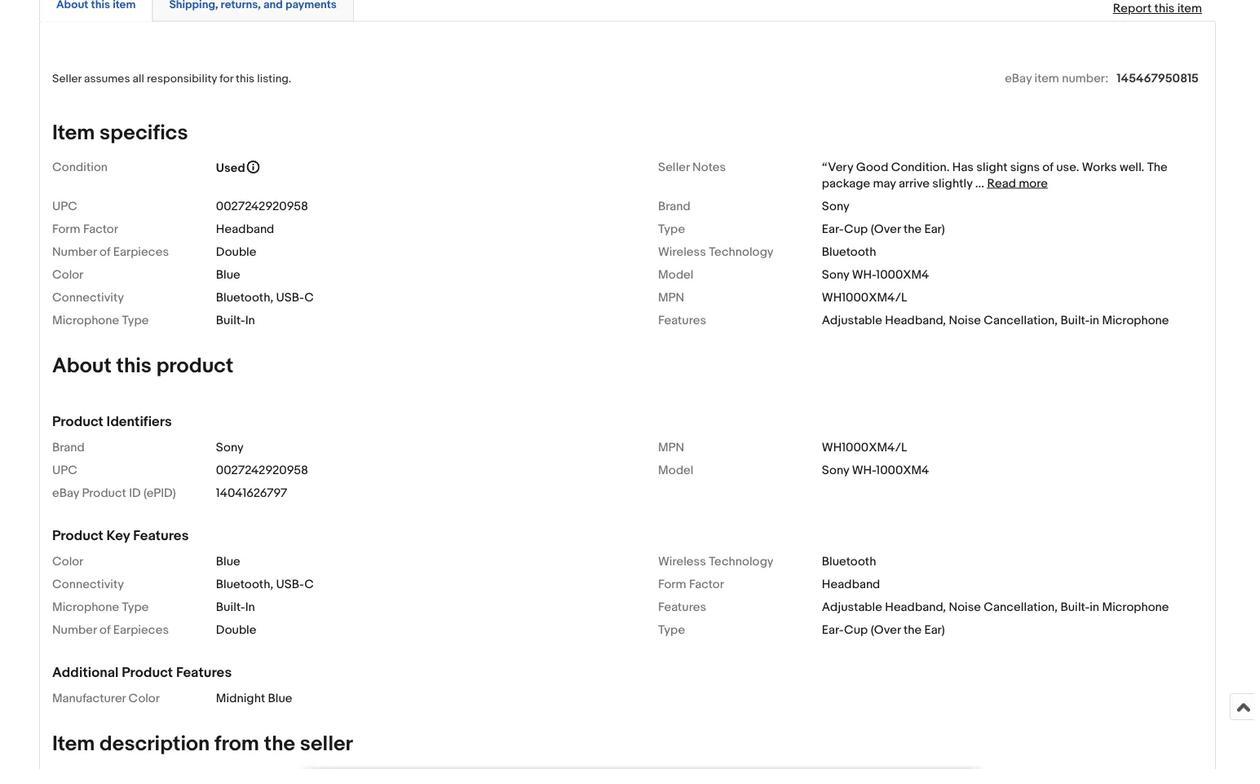 Task type: locate. For each thing, give the bounding box(es) containing it.
0027242920958 for product identifiers
[[216, 464, 308, 478]]

upc down condition
[[52, 199, 77, 214]]

0 vertical spatial wh-
[[852, 268, 876, 282]]

connectivity down key
[[52, 578, 124, 593]]

0 horizontal spatial seller
[[52, 73, 81, 87]]

ear-
[[822, 222, 844, 237], [822, 624, 844, 638]]

0 horizontal spatial brand
[[52, 441, 84, 455]]

1 vertical spatial of
[[100, 245, 110, 260]]

number
[[52, 245, 97, 260], [52, 624, 97, 638]]

1 adjustable headband, noise cancellation, built-in microphone from the top
[[822, 313, 1169, 328]]

2 number from the top
[[52, 624, 97, 638]]

factor
[[83, 222, 118, 237], [689, 578, 724, 593]]

item for item specifics
[[52, 121, 95, 146]]

1 vertical spatial ebay
[[52, 486, 79, 501]]

ebay
[[1005, 72, 1032, 87], [52, 486, 79, 501]]

1 sony wh-1000xm4 from the top
[[822, 268, 929, 282]]

1 vertical spatial double
[[216, 624, 256, 638]]

1 built-in from the top
[[216, 313, 255, 328]]

1 vertical spatial cancellation,
[[984, 601, 1058, 615]]

1 ear) from the top
[[924, 222, 945, 237]]

0 vertical spatial in
[[245, 313, 255, 328]]

2 cancellation, from the top
[[984, 601, 1058, 615]]

1 number from the top
[[52, 245, 97, 260]]

1 upc from the top
[[52, 199, 77, 214]]

2 wh1000xm4/l from the top
[[822, 441, 907, 455]]

2 bluetooth, from the top
[[216, 578, 273, 593]]

1 bluetooth, from the top
[[216, 291, 273, 305]]

connectivity for mpn
[[52, 291, 124, 305]]

1 vertical spatial in
[[245, 601, 255, 615]]

0 horizontal spatial this
[[116, 354, 152, 379]]

blue for wireless technology
[[216, 555, 240, 570]]

2 item from the top
[[52, 733, 95, 758]]

1 mpn from the top
[[658, 291, 684, 305]]

wireless technology for blue
[[658, 555, 774, 570]]

2 horizontal spatial this
[[1154, 2, 1175, 16]]

ebay left number:
[[1005, 72, 1032, 87]]

1 ear-cup (over the ear) from the top
[[822, 222, 945, 237]]

upc
[[52, 199, 77, 214], [52, 464, 77, 478]]

in
[[245, 313, 255, 328], [245, 601, 255, 615]]

2 vertical spatial of
[[100, 624, 110, 638]]

1 connectivity from the top
[[52, 291, 124, 305]]

wireless
[[658, 245, 706, 260], [658, 555, 706, 570]]

1 vertical spatial bluetooth,
[[216, 578, 273, 593]]

1 vertical spatial color
[[52, 555, 83, 570]]

0 vertical spatial the
[[904, 222, 922, 237]]

2 ear) from the top
[[924, 624, 945, 638]]

2 sony wh-1000xm4 from the top
[[822, 464, 929, 478]]

seller left notes
[[658, 160, 690, 175]]

wh-
[[852, 268, 876, 282], [852, 464, 876, 478]]

ear- for headband
[[822, 222, 844, 237]]

2 noise from the top
[[949, 601, 981, 615]]

about
[[52, 354, 112, 379]]

sony
[[822, 199, 850, 214], [822, 268, 849, 282], [216, 441, 244, 455], [822, 464, 849, 478]]

item
[[52, 121, 95, 146], [52, 733, 95, 758]]

0 horizontal spatial ebay
[[52, 486, 79, 501]]

color for wireless technology
[[52, 555, 83, 570]]

1 bluetooth from the top
[[822, 245, 876, 260]]

form factor
[[52, 222, 118, 237], [658, 578, 724, 593]]

of inside "very good condition. has slight signs of use. works well. the package may arrive slightly ...
[[1043, 160, 1054, 175]]

for
[[220, 73, 233, 87]]

wh1000xm4/l
[[822, 291, 907, 305], [822, 441, 907, 455]]

0 vertical spatial number of earpieces
[[52, 245, 169, 260]]

1 horizontal spatial item
[[1177, 2, 1202, 16]]

1 adjustable from the top
[[822, 313, 882, 328]]

usb-
[[276, 291, 304, 305], [276, 578, 304, 593]]

1 vertical spatial built-in
[[216, 601, 255, 615]]

2 earpieces from the top
[[113, 624, 169, 638]]

(epid)
[[144, 486, 176, 501]]

headband,
[[885, 313, 946, 328], [885, 601, 946, 615]]

specifics
[[100, 121, 188, 146]]

2 mpn from the top
[[658, 441, 684, 455]]

brand down product identifiers at the left bottom
[[52, 441, 84, 455]]

ear-cup (over the ear)
[[822, 222, 945, 237], [822, 624, 945, 638]]

2 0027242920958 from the top
[[216, 464, 308, 478]]

2 1000xm4 from the top
[[876, 464, 929, 478]]

c
[[304, 291, 314, 305], [304, 578, 314, 593]]

0 vertical spatial c
[[304, 291, 314, 305]]

0 vertical spatial cancellation,
[[984, 313, 1058, 328]]

1 number of earpieces from the top
[[52, 245, 169, 260]]

ebay left id
[[52, 486, 79, 501]]

id
[[129, 486, 141, 501]]

item
[[1177, 2, 1202, 16], [1035, 72, 1059, 87]]

microphone type
[[52, 313, 149, 328], [52, 601, 149, 615]]

c for mpn
[[304, 291, 314, 305]]

wh1000xm4/l for sony
[[822, 441, 907, 455]]

0 vertical spatial number
[[52, 245, 97, 260]]

2 wireless from the top
[[658, 555, 706, 570]]

1 vertical spatial (over
[[871, 624, 901, 638]]

0 vertical spatial wh1000xm4/l
[[822, 291, 907, 305]]

0 vertical spatial ear-
[[822, 222, 844, 237]]

0 vertical spatial wireless technology
[[658, 245, 774, 260]]

2 ear- from the top
[[822, 624, 844, 638]]

1 vertical spatial ear-cup (over the ear)
[[822, 624, 945, 638]]

the for double
[[904, 624, 922, 638]]

1 horizontal spatial form
[[658, 578, 686, 593]]

0 vertical spatial bluetooth,
[[216, 291, 273, 305]]

0 vertical spatial 0027242920958
[[216, 199, 308, 214]]

1 vertical spatial mpn
[[658, 441, 684, 455]]

1 vertical spatial c
[[304, 578, 314, 593]]

0 vertical spatial bluetooth, usb-c
[[216, 291, 314, 305]]

2 c from the top
[[304, 578, 314, 593]]

type
[[658, 222, 685, 237], [122, 313, 149, 328], [122, 601, 149, 615], [658, 624, 685, 638]]

0 vertical spatial this
[[1154, 2, 1175, 16]]

2 adjustable headband, noise cancellation, built-in microphone from the top
[[822, 601, 1169, 615]]

2 technology from the top
[[709, 555, 774, 570]]

0 vertical spatial usb-
[[276, 291, 304, 305]]

1 vertical spatial wh1000xm4/l
[[822, 441, 907, 455]]

microphone
[[52, 313, 119, 328], [1102, 313, 1169, 328], [52, 601, 119, 615], [1102, 601, 1169, 615]]

1 vertical spatial wireless
[[658, 555, 706, 570]]

connectivity up about
[[52, 291, 124, 305]]

of
[[1043, 160, 1054, 175], [100, 245, 110, 260], [100, 624, 110, 638]]

upc up ebay product id (epid)
[[52, 464, 77, 478]]

1 vertical spatial form
[[658, 578, 686, 593]]

2 headband, from the top
[[885, 601, 946, 615]]

1 double from the top
[[216, 245, 256, 260]]

built-
[[216, 313, 245, 328], [1061, 313, 1090, 328], [216, 601, 245, 615], [1061, 601, 1090, 615]]

1 bluetooth, usb-c from the top
[[216, 291, 314, 305]]

number of earpieces for key
[[52, 624, 169, 638]]

1 horizontal spatial factor
[[689, 578, 724, 593]]

1 vertical spatial ear)
[[924, 624, 945, 638]]

1 vertical spatial seller
[[658, 160, 690, 175]]

1 vertical spatial 1000xm4
[[876, 464, 929, 478]]

sony wh-1000xm4 for 0027242920958
[[822, 464, 929, 478]]

0027242920958 for item specifics
[[216, 199, 308, 214]]

0 vertical spatial sony wh-1000xm4
[[822, 268, 929, 282]]

ear)
[[924, 222, 945, 237], [924, 624, 945, 638]]

upc for product identifiers
[[52, 464, 77, 478]]

1 vertical spatial earpieces
[[113, 624, 169, 638]]

notes
[[692, 160, 726, 175]]

wh- for blue
[[852, 268, 876, 282]]

0 vertical spatial connectivity
[[52, 291, 124, 305]]

1 horizontal spatial form factor
[[658, 578, 724, 593]]

number for product
[[52, 624, 97, 638]]

in
[[1090, 313, 1099, 328], [1090, 601, 1099, 615]]

1 (over from the top
[[871, 222, 901, 237]]

technology for blue
[[709, 555, 774, 570]]

1 headband, from the top
[[885, 313, 946, 328]]

0 vertical spatial color
[[52, 268, 83, 282]]

2 wh- from the top
[[852, 464, 876, 478]]

adjustable
[[822, 313, 882, 328], [822, 601, 882, 615]]

product left key
[[52, 528, 103, 545]]

product
[[52, 414, 103, 431], [82, 486, 126, 501], [52, 528, 103, 545], [122, 665, 173, 682]]

tab list
[[39, 0, 1216, 22]]

1 vertical spatial headband
[[822, 578, 880, 593]]

0 vertical spatial seller
[[52, 73, 81, 87]]

1 vertical spatial wh-
[[852, 464, 876, 478]]

1 vertical spatial 0027242920958
[[216, 464, 308, 478]]

0 vertical spatial technology
[[709, 245, 774, 260]]

0 vertical spatial built-in
[[216, 313, 255, 328]]

2 model from the top
[[658, 464, 694, 478]]

read
[[987, 176, 1016, 191]]

(over for headband
[[871, 222, 901, 237]]

usb- for mpn
[[276, 291, 304, 305]]

1 model from the top
[[658, 268, 694, 282]]

cup
[[844, 222, 868, 237], [844, 624, 868, 638]]

1 wireless technology from the top
[[658, 245, 774, 260]]

1 wireless from the top
[[658, 245, 706, 260]]

0 vertical spatial ear)
[[924, 222, 945, 237]]

microphone type up about
[[52, 313, 149, 328]]

0 vertical spatial bluetooth
[[822, 245, 876, 260]]

2 connectivity from the top
[[52, 578, 124, 593]]

0 horizontal spatial headband
[[216, 222, 274, 237]]

0 horizontal spatial item
[[1035, 72, 1059, 87]]

the for headband
[[904, 222, 922, 237]]

bluetooth
[[822, 245, 876, 260], [822, 555, 876, 570]]

model for blue
[[658, 268, 694, 282]]

2 cup from the top
[[844, 624, 868, 638]]

2 wireless technology from the top
[[658, 555, 774, 570]]

1 vertical spatial sony wh-1000xm4
[[822, 464, 929, 478]]

1 vertical spatial item
[[1035, 72, 1059, 87]]

1 0027242920958 from the top
[[216, 199, 308, 214]]

0027242920958 down used
[[216, 199, 308, 214]]

2 (over from the top
[[871, 624, 901, 638]]

model for 0027242920958
[[658, 464, 694, 478]]

1 vertical spatial noise
[[949, 601, 981, 615]]

1 cup from the top
[[844, 222, 868, 237]]

1 technology from the top
[[709, 245, 774, 260]]

wh- for 0027242920958
[[852, 464, 876, 478]]

number of earpieces
[[52, 245, 169, 260], [52, 624, 169, 638]]

good
[[856, 160, 888, 175]]

1 vertical spatial cup
[[844, 624, 868, 638]]

0 vertical spatial of
[[1043, 160, 1054, 175]]

features
[[658, 313, 706, 328], [133, 528, 189, 545], [658, 601, 706, 615], [176, 665, 232, 682]]

the
[[904, 222, 922, 237], [904, 624, 922, 638], [264, 733, 295, 758]]

has
[[952, 160, 974, 175]]

seller notes
[[658, 160, 726, 175]]

0 vertical spatial ear-cup (over the ear)
[[822, 222, 945, 237]]

key
[[107, 528, 130, 545]]

seller assumes all responsibility for this listing.
[[52, 73, 291, 87]]

ear) for headband
[[924, 222, 945, 237]]

microphone type up additional
[[52, 601, 149, 615]]

this right about
[[116, 354, 152, 379]]

1000xm4
[[876, 268, 929, 282], [876, 464, 929, 478]]

seller
[[52, 73, 81, 87], [658, 160, 690, 175]]

seller left assumes
[[52, 73, 81, 87]]

1 vertical spatial headband,
[[885, 601, 946, 615]]

this
[[1154, 2, 1175, 16], [236, 73, 255, 87], [116, 354, 152, 379]]

double
[[216, 245, 256, 260], [216, 624, 256, 638]]

1 earpieces from the top
[[113, 245, 169, 260]]

2 double from the top
[[216, 624, 256, 638]]

1 vertical spatial ear-
[[822, 624, 844, 638]]

of for specifics
[[100, 245, 110, 260]]

0 vertical spatial cup
[[844, 222, 868, 237]]

2 ear-cup (over the ear) from the top
[[822, 624, 945, 638]]

midnight blue
[[216, 692, 292, 707]]

0 vertical spatial (over
[[871, 222, 901, 237]]

bluetooth, usb-c
[[216, 291, 314, 305], [216, 578, 314, 593]]

2 microphone type from the top
[[52, 601, 149, 615]]

1 item from the top
[[52, 121, 95, 146]]

1 vertical spatial bluetooth
[[822, 555, 876, 570]]

1 vertical spatial wireless technology
[[658, 555, 774, 570]]

0 vertical spatial earpieces
[[113, 245, 169, 260]]

connectivity
[[52, 291, 124, 305], [52, 578, 124, 593]]

manufacturer color
[[52, 692, 160, 707]]

1 vertical spatial microphone type
[[52, 601, 149, 615]]

blue for model
[[216, 268, 240, 282]]

seller for seller assumes all responsibility for this listing.
[[52, 73, 81, 87]]

0 vertical spatial blue
[[216, 268, 240, 282]]

product identifiers
[[52, 414, 172, 431]]

0 vertical spatial factor
[[83, 222, 118, 237]]

mpn
[[658, 291, 684, 305], [658, 441, 684, 455]]

1 vertical spatial connectivity
[[52, 578, 124, 593]]

1 vertical spatial blue
[[216, 555, 240, 570]]

1000xm4 for blue
[[876, 268, 929, 282]]

midnight
[[216, 692, 265, 707]]

2 usb- from the top
[[276, 578, 304, 593]]

1 usb- from the top
[[276, 291, 304, 305]]

form
[[52, 222, 80, 237], [658, 578, 686, 593]]

usb- for form factor
[[276, 578, 304, 593]]

0 vertical spatial form
[[52, 222, 80, 237]]

sony wh-1000xm4
[[822, 268, 929, 282], [822, 464, 929, 478]]

2 bluetooth from the top
[[822, 555, 876, 570]]

blue
[[216, 268, 240, 282], [216, 555, 240, 570], [268, 692, 292, 707]]

0 vertical spatial headband,
[[885, 313, 946, 328]]

2 number of earpieces from the top
[[52, 624, 169, 638]]

this right for at the left
[[236, 73, 255, 87]]

2 upc from the top
[[52, 464, 77, 478]]

may
[[873, 176, 896, 191]]

0027242920958 up 14041626797
[[216, 464, 308, 478]]

ear- for double
[[822, 624, 844, 638]]

item right report
[[1177, 2, 1202, 16]]

bluetooth, for mpn
[[216, 291, 273, 305]]

1 microphone type from the top
[[52, 313, 149, 328]]

bluetooth for blue
[[822, 555, 876, 570]]

report
[[1113, 2, 1152, 16]]

1 vertical spatial in
[[1090, 601, 1099, 615]]

1 vertical spatial technology
[[709, 555, 774, 570]]

1 cancellation, from the top
[[984, 313, 1058, 328]]

earpieces for key
[[113, 624, 169, 638]]

cup for double
[[844, 624, 868, 638]]

1 vertical spatial the
[[904, 624, 922, 638]]

connectivity for form factor
[[52, 578, 124, 593]]

built-in
[[216, 313, 255, 328], [216, 601, 255, 615]]

arrive
[[899, 176, 930, 191]]

cup for headband
[[844, 222, 868, 237]]

ebay item number: 145467950815
[[1005, 72, 1199, 87]]

1 horizontal spatial brand
[[658, 199, 690, 214]]

item left number:
[[1035, 72, 1059, 87]]

additional product features
[[52, 665, 232, 682]]

1 vertical spatial model
[[658, 464, 694, 478]]

0 vertical spatial form factor
[[52, 222, 118, 237]]

2 vertical spatial color
[[129, 692, 160, 707]]

1 horizontal spatial this
[[236, 73, 255, 87]]

condition.
[[891, 160, 950, 175]]

headband
[[216, 222, 274, 237], [822, 578, 880, 593]]

1 wh1000xm4/l from the top
[[822, 291, 907, 305]]

0 vertical spatial 1000xm4
[[876, 268, 929, 282]]

0 vertical spatial item
[[52, 121, 95, 146]]

technology
[[709, 245, 774, 260], [709, 555, 774, 570]]

more
[[1019, 176, 1048, 191]]

0 vertical spatial headband
[[216, 222, 274, 237]]

0 vertical spatial in
[[1090, 313, 1099, 328]]

mpn for bluetooth, usb-c
[[658, 291, 684, 305]]

slightly
[[932, 176, 973, 191]]

item down the manufacturer
[[52, 733, 95, 758]]

0 vertical spatial wireless
[[658, 245, 706, 260]]

this right report
[[1154, 2, 1175, 16]]

this for item
[[1154, 2, 1175, 16]]

brand down the seller notes
[[658, 199, 690, 214]]

1 vertical spatial number of earpieces
[[52, 624, 169, 638]]

earpieces
[[113, 245, 169, 260], [113, 624, 169, 638]]

2 bluetooth, usb-c from the top
[[216, 578, 314, 593]]

0 vertical spatial model
[[658, 268, 694, 282]]

1 ear- from the top
[[822, 222, 844, 237]]

1 vertical spatial brand
[[52, 441, 84, 455]]

wireless technology
[[658, 245, 774, 260], [658, 555, 774, 570]]

product left id
[[82, 486, 126, 501]]

1 1000xm4 from the top
[[876, 268, 929, 282]]

item up condition
[[52, 121, 95, 146]]

brand
[[658, 199, 690, 214], [52, 441, 84, 455]]

1 wh- from the top
[[852, 268, 876, 282]]

1 c from the top
[[304, 291, 314, 305]]



Task type: describe. For each thing, give the bounding box(es) containing it.
report this item link
[[1105, 0, 1210, 25]]

0 horizontal spatial form factor
[[52, 222, 118, 237]]

ear-cup (over the ear) for headband
[[822, 222, 945, 237]]

bluetooth, for form factor
[[216, 578, 273, 593]]

report this item
[[1113, 2, 1202, 16]]

1000xm4 for 0027242920958
[[876, 464, 929, 478]]

2 adjustable from the top
[[822, 601, 882, 615]]

145467950815
[[1117, 72, 1199, 87]]

1 horizontal spatial headband
[[822, 578, 880, 593]]

double for product key features
[[216, 624, 256, 638]]

1 noise from the top
[[949, 313, 981, 328]]

0 horizontal spatial factor
[[83, 222, 118, 237]]

all
[[133, 73, 144, 87]]

14041626797
[[216, 486, 287, 501]]

wireless for blue
[[658, 555, 706, 570]]

ebay product id (epid)
[[52, 486, 176, 501]]

number of earpieces for specifics
[[52, 245, 169, 260]]

earpieces for specifics
[[113, 245, 169, 260]]

...
[[975, 176, 984, 191]]

assumes
[[84, 73, 130, 87]]

manufacturer
[[52, 692, 126, 707]]

well.
[[1120, 160, 1144, 175]]

1 in from the top
[[1090, 313, 1099, 328]]

seller
[[300, 733, 353, 758]]

wireless technology for double
[[658, 245, 774, 260]]

description
[[100, 733, 210, 758]]

c for form factor
[[304, 578, 314, 593]]

read more button
[[987, 176, 1048, 191]]

package
[[822, 176, 870, 191]]

technology for double
[[709, 245, 774, 260]]

"very
[[822, 160, 853, 175]]

"very good condition. has slight signs of use. works well. the package may arrive slightly ...
[[822, 160, 1168, 191]]

1 vertical spatial this
[[236, 73, 255, 87]]

number for item
[[52, 245, 97, 260]]

additional
[[52, 665, 119, 682]]

slight
[[976, 160, 1008, 175]]

condition
[[52, 160, 108, 175]]

2 vertical spatial blue
[[268, 692, 292, 707]]

wireless for double
[[658, 245, 706, 260]]

ebay for ebay item number: 145467950815
[[1005, 72, 1032, 87]]

of for key
[[100, 624, 110, 638]]

0 horizontal spatial form
[[52, 222, 80, 237]]

bluetooth, usb-c for form factor
[[216, 578, 314, 593]]

upc for item specifics
[[52, 199, 77, 214]]

2 built-in from the top
[[216, 601, 255, 615]]

about this product
[[52, 354, 233, 379]]

used
[[216, 161, 245, 176]]

read more
[[987, 176, 1048, 191]]

listing.
[[257, 73, 291, 87]]

1 in from the top
[[245, 313, 255, 328]]

bluetooth, usb-c for mpn
[[216, 291, 314, 305]]

(over for double
[[871, 624, 901, 638]]

works
[[1082, 160, 1117, 175]]

this for product
[[116, 354, 152, 379]]

1 vertical spatial form factor
[[658, 578, 724, 593]]

seller for seller notes
[[658, 160, 690, 175]]

item specifics
[[52, 121, 188, 146]]

sony wh-1000xm4 for blue
[[822, 268, 929, 282]]

product key features
[[52, 528, 189, 545]]

wh1000xm4/l for bluetooth, usb-c
[[822, 291, 907, 305]]

ebay for ebay product id (epid)
[[52, 486, 79, 501]]

from
[[215, 733, 259, 758]]

2 in from the top
[[245, 601, 255, 615]]

ear-cup (over the ear) for double
[[822, 624, 945, 638]]

color for model
[[52, 268, 83, 282]]

bluetooth for double
[[822, 245, 876, 260]]

2 in from the top
[[1090, 601, 1099, 615]]

mpn for sony
[[658, 441, 684, 455]]

use.
[[1056, 160, 1079, 175]]

1 vertical spatial factor
[[689, 578, 724, 593]]

item description from the seller
[[52, 733, 353, 758]]

item for item description from the seller
[[52, 733, 95, 758]]

product
[[156, 354, 233, 379]]

number:
[[1062, 72, 1109, 87]]

ear) for double
[[924, 624, 945, 638]]

signs
[[1010, 160, 1040, 175]]

identifiers
[[107, 414, 172, 431]]

2 vertical spatial the
[[264, 733, 295, 758]]

product up manufacturer color
[[122, 665, 173, 682]]

the
[[1147, 160, 1168, 175]]

double for item specifics
[[216, 245, 256, 260]]

product down about
[[52, 414, 103, 431]]

responsibility
[[147, 73, 217, 87]]



Task type: vqa. For each thing, say whether or not it's contained in the screenshot.
Deals associated with Featured Deals
no



